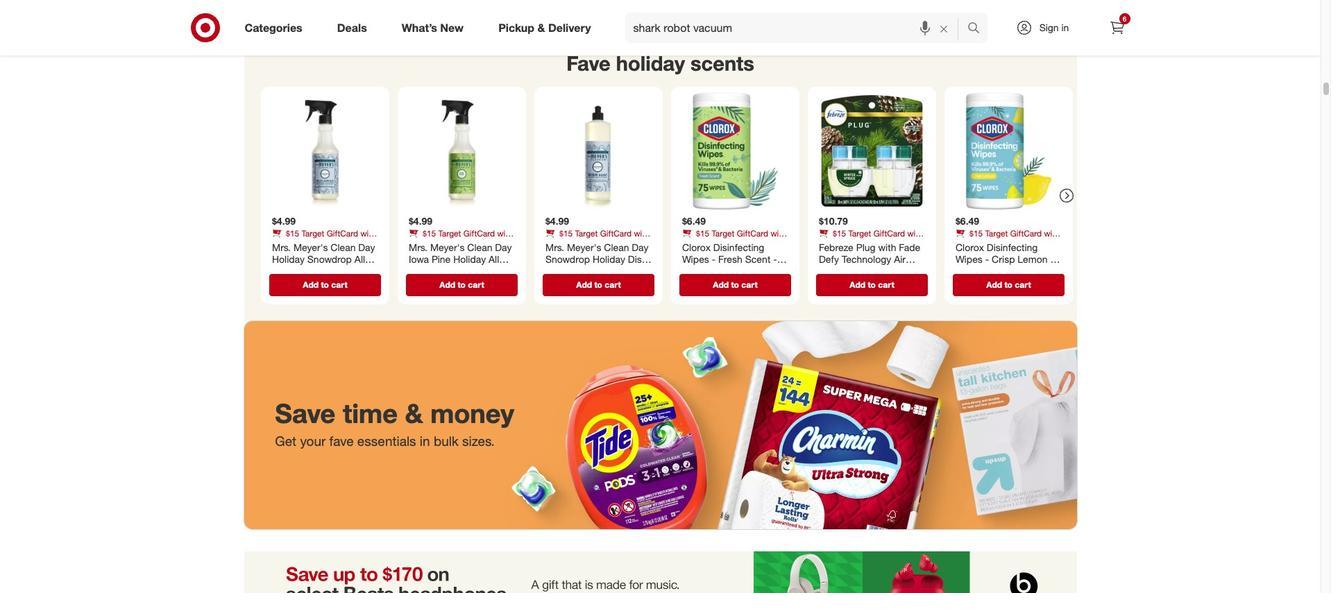 Task type: locate. For each thing, give the bounding box(es) containing it.
home for crisp
[[971, 239, 992, 249]]

target up crisp on the right of the page
[[985, 228, 1008, 239]]

2 $50 from the left
[[409, 239, 422, 249]]

$15 up iowa
[[422, 228, 436, 239]]

0 horizontal spatial 75ct
[[682, 266, 701, 278]]

target up mrs. meyer's clean day holiday snowdrop all purpose cleaner - 16 fl oz
[[301, 228, 324, 239]]

6 $15 from the left
[[969, 228, 983, 239]]

1 purpose from the left
[[272, 266, 308, 278]]

purchase for holiday
[[603, 239, 638, 249]]

mrs. inside mrs. meyer's clean day holiday snowdrop all purpose cleaner - 16 fl oz
[[272, 241, 291, 253]]

holiday
[[272, 254, 304, 265], [453, 254, 486, 265], [592, 254, 625, 265]]

1 horizontal spatial $6.49
[[956, 215, 979, 227]]

6 cart from the left
[[1015, 280, 1031, 290]]

0 horizontal spatial meyer's
[[293, 241, 328, 253]]

money
[[431, 398, 514, 430]]

1 to from the left
[[321, 280, 329, 290]]

cart for snowdrop
[[331, 280, 347, 290]]

care
[[311, 239, 327, 249], [448, 239, 464, 249], [584, 239, 601, 249], [721, 239, 737, 249], [858, 239, 874, 249], [995, 239, 1011, 249]]

$6.49
[[682, 215, 706, 227], [956, 215, 979, 227]]

add to cart for snowdrop
[[303, 280, 347, 290]]

1 horizontal spatial cleaner
[[448, 266, 482, 278]]

1 home from the left
[[287, 239, 309, 249]]

home
[[287, 239, 309, 249], [424, 239, 445, 249], [561, 239, 582, 249], [698, 239, 719, 249], [835, 239, 856, 249], [971, 239, 992, 249]]

1 $15 from the left
[[286, 228, 299, 239]]

with up 'fade'
[[907, 228, 923, 239]]

16
[[354, 266, 365, 278], [491, 266, 502, 278], [577, 266, 588, 278]]

2 to from the left
[[457, 280, 465, 290]]

0 horizontal spatial in
[[420, 433, 430, 449]]

disinfecting inside the clorox disinfecting wipes - fresh scent - 75ct
[[713, 241, 764, 253]]

3 16 from the left
[[577, 266, 588, 278]]

75ct inside the clorox disinfecting wipes - fresh scent - 75ct
[[682, 266, 701, 278]]

2 16 from the left
[[491, 266, 502, 278]]

2 horizontal spatial meyer's
[[567, 241, 601, 253]]

holiday
[[616, 51, 685, 76]]

1 horizontal spatial clorox
[[956, 241, 984, 253]]

2 care from the left
[[448, 239, 464, 249]]

clean inside mrs. meyer's clean day holiday snowdrop all purpose cleaner - 16 fl oz
[[330, 241, 355, 253]]

& inside save time & money get your fave essentials in bulk sizes.
[[405, 398, 423, 430]]

2 horizontal spatial clean
[[604, 241, 629, 253]]

1 $4.99 from the left
[[272, 215, 295, 227]]

target up plug
[[848, 228, 871, 239]]

clorox inside the clorox disinfecting wipes - fresh scent - 75ct
[[682, 241, 710, 253]]

6 add to cart from the left
[[986, 280, 1031, 290]]

1 75ct from the left
[[682, 266, 701, 278]]

1 clean from the left
[[330, 241, 355, 253]]

all right 'pine'
[[488, 254, 499, 265]]

care for pine
[[448, 239, 464, 249]]

with up lemon
[[1044, 228, 1060, 239]]

day for mrs. meyer's clean day iowa pine holiday all purpose cleaner - 16 fl oz
[[495, 241, 512, 253]]

6
[[1123, 15, 1127, 23]]

2 horizontal spatial oz
[[599, 266, 609, 278]]

mrs. meyer's clean day holiday snowdrop all purpose cleaner - 16 fl oz image
[[266, 93, 384, 210]]

add for snowdrop
[[576, 280, 592, 290]]

0 horizontal spatial cleaner
[[311, 266, 345, 278]]

0 horizontal spatial day
[[358, 241, 375, 253]]

$6.49 up the clorox disinfecting wipes - fresh scent - 75ct
[[682, 215, 706, 227]]

dish
[[628, 254, 647, 265]]

search
[[961, 22, 995, 36]]

2 holiday from the left
[[453, 254, 486, 265]]

2 $6.49 from the left
[[956, 215, 979, 227]]

5 $15 target giftcard with $50 home care purchase from the left
[[819, 228, 923, 249]]

3 target from the left
[[575, 228, 598, 239]]

$4.99 up mrs. meyer's clean day holiday snowdrop all purpose cleaner - 16 fl oz
[[272, 215, 295, 227]]

1 add from the left
[[303, 280, 318, 290]]

0 vertical spatial in
[[1062, 22, 1069, 33]]

1 $50 from the left
[[272, 239, 285, 249]]

4 add to cart button from the left
[[679, 274, 791, 296]]

target up 'pine'
[[438, 228, 461, 239]]

0 horizontal spatial oz
[[272, 278, 282, 290]]

2 purchase from the left
[[466, 239, 501, 249]]

0 horizontal spatial disinfecting
[[713, 241, 764, 253]]

5 home from the left
[[835, 239, 856, 249]]

add to cart
[[303, 280, 347, 290], [439, 280, 484, 290], [576, 280, 621, 290], [713, 280, 758, 290], [850, 280, 894, 290], [986, 280, 1031, 290]]

with inside febreze plug with fade defy technology air freshener - winter spruce - 1.75 fl oz/2pk
[[878, 241, 896, 253]]

with for clorox disinfecting wipes - fresh scent - 75ct
[[771, 228, 786, 239]]

wipes inside the clorox disinfecting wipes - fresh scent - 75ct
[[682, 254, 709, 265]]

2 horizontal spatial day
[[632, 241, 648, 253]]

sign in
[[1040, 22, 1069, 33]]

2 add to cart from the left
[[439, 280, 484, 290]]

giftcard for snowdrop
[[326, 228, 358, 239]]

add to cart button for pine
[[406, 274, 518, 296]]

1 vertical spatial &
[[405, 398, 423, 430]]

giftcard up lemon
[[1010, 228, 1042, 239]]

2 horizontal spatial 16
[[577, 266, 588, 278]]

add to cart button for holiday
[[543, 274, 654, 296]]

all inside mrs. meyer's clean day holiday snowdrop all purpose cleaner - 16 fl oz
[[354, 254, 365, 265]]

$15 target giftcard with $50 home care purchase
[[272, 228, 376, 249], [409, 228, 513, 249], [545, 228, 649, 249], [682, 228, 786, 249], [819, 228, 923, 249], [956, 228, 1060, 249]]

0 horizontal spatial snowdrop
[[307, 254, 352, 265]]

spruce
[[819, 278, 850, 290]]

3 $15 target giftcard with $50 home care purchase from the left
[[545, 228, 649, 249]]

what's new link
[[390, 12, 481, 43]]

2 target from the left
[[438, 228, 461, 239]]

freshener
[[819, 266, 862, 278]]

6 home from the left
[[971, 239, 992, 249]]

day inside mrs. meyer's clean day iowa pine holiday all purpose cleaner - 16 fl oz
[[495, 241, 512, 253]]

$4.99
[[272, 215, 295, 227], [409, 215, 432, 227], [545, 215, 569, 227]]

$4.99 up soap
[[545, 215, 569, 227]]

to for scent
[[731, 280, 739, 290]]

1 care from the left
[[311, 239, 327, 249]]

$15
[[286, 228, 299, 239], [422, 228, 436, 239], [559, 228, 573, 239], [696, 228, 709, 239], [833, 228, 846, 239], [969, 228, 983, 239]]

1 horizontal spatial purpose
[[409, 266, 445, 278]]

3 meyer's from the left
[[567, 241, 601, 253]]

pickup & delivery link
[[487, 12, 609, 43]]

oz inside mrs. meyer's clean day holiday snowdrop all purpose cleaner - 16 fl oz
[[272, 278, 282, 290]]

giftcard up mrs. meyer's clean day holiday snowdrop all purpose cleaner - 16 fl oz
[[326, 228, 358, 239]]

0 horizontal spatial clean
[[330, 241, 355, 253]]

giftcard up mrs. meyer's clean day snowdrop holiday dish soap - 16 fl oz
[[600, 228, 632, 239]]

5 target from the left
[[848, 228, 871, 239]]

clorox for clorox disinfecting wipes - fresh scent - 75ct
[[682, 241, 710, 253]]

$50 for mrs. meyer's clean day holiday snowdrop all purpose cleaner - 16 fl oz
[[272, 239, 285, 249]]

& right pickup
[[538, 21, 545, 34]]

disinfecting up fresh
[[713, 241, 764, 253]]

save time & money get your fave essentials in bulk sizes.
[[275, 398, 514, 449]]

2 meyer's from the left
[[430, 241, 464, 253]]

0 horizontal spatial &
[[405, 398, 423, 430]]

in right sign
[[1062, 22, 1069, 33]]

1 target from the left
[[301, 228, 324, 239]]

3 home from the left
[[561, 239, 582, 249]]

1 16 from the left
[[354, 266, 365, 278]]

categories link
[[233, 12, 320, 43]]

3 clean from the left
[[604, 241, 629, 253]]

all left iowa
[[354, 254, 365, 265]]

1 horizontal spatial $4.99
[[409, 215, 432, 227]]

4 $15 from the left
[[696, 228, 709, 239]]

0 horizontal spatial $4.99
[[272, 215, 295, 227]]

essentials
[[357, 433, 416, 449]]

1 horizontal spatial holiday
[[453, 254, 486, 265]]

meyer's inside mrs. meyer's clean day snowdrop holiday dish soap - 16 fl oz
[[567, 241, 601, 253]]

add to cart for technology
[[850, 280, 894, 290]]

1 all from the left
[[354, 254, 365, 265]]

care for holiday
[[584, 239, 601, 249]]

1 horizontal spatial mrs.
[[409, 241, 427, 253]]

1 snowdrop from the left
[[307, 254, 352, 265]]

4 $15 target giftcard with $50 home care purchase from the left
[[682, 228, 786, 249]]

5 giftcard from the left
[[874, 228, 905, 239]]

3 giftcard from the left
[[600, 228, 632, 239]]

holiday inside mrs. meyer's clean day holiday snowdrop all purpose cleaner - 16 fl oz
[[272, 254, 304, 265]]

1 horizontal spatial clean
[[467, 241, 492, 253]]

1 horizontal spatial in
[[1062, 22, 1069, 33]]

clorox disinfecting wipes - fresh scent - 75ct image
[[677, 93, 794, 210]]

add to cart button
[[269, 274, 381, 296], [406, 274, 518, 296], [543, 274, 654, 296], [679, 274, 791, 296], [816, 274, 928, 296], [953, 274, 1065, 296]]

scents
[[691, 51, 755, 76]]

5 care from the left
[[858, 239, 874, 249]]

oz
[[599, 266, 609, 278], [272, 278, 282, 290], [409, 278, 419, 290]]

to for pine
[[457, 280, 465, 290]]

home for iowa
[[424, 239, 445, 249]]

$15 up mrs. meyer's clean day holiday snowdrop all purpose cleaner - 16 fl oz
[[286, 228, 299, 239]]

0 horizontal spatial $6.49
[[682, 215, 706, 227]]

cart for scent
[[741, 280, 758, 290]]

$50 for mrs. meyer's clean day snowdrop holiday dish soap - 16 fl oz
[[545, 239, 559, 249]]

wipes inside "clorox disinfecting wipes - crisp lemon - 75ct"
[[956, 254, 983, 265]]

0 horizontal spatial mrs.
[[272, 241, 291, 253]]

deals
[[337, 21, 367, 34]]

6 add to cart button from the left
[[953, 274, 1065, 296]]

mrs. inside mrs. meyer's clean day iowa pine holiday all purpose cleaner - 16 fl oz
[[409, 241, 427, 253]]

fl
[[367, 266, 373, 278], [504, 266, 509, 278], [591, 266, 596, 278], [881, 278, 886, 290]]

clorox inside "clorox disinfecting wipes - crisp lemon - 75ct"
[[956, 241, 984, 253]]

giftcard for technology
[[874, 228, 905, 239]]

0 horizontal spatial wipes
[[682, 254, 709, 265]]

purchase for pine
[[466, 239, 501, 249]]

1 horizontal spatial meyer's
[[430, 241, 464, 253]]

3 cart from the left
[[605, 280, 621, 290]]

mrs. meyer's clean day holiday snowdrop all purpose cleaner - 16 fl oz
[[272, 241, 375, 290]]

$15 for mrs. meyer's clean day snowdrop holiday dish soap - 16 fl oz
[[559, 228, 573, 239]]

cleaner inside mrs. meyer's clean day holiday snowdrop all purpose cleaner - 16 fl oz
[[311, 266, 345, 278]]

with
[[360, 228, 376, 239], [497, 228, 513, 239], [634, 228, 649, 239], [771, 228, 786, 239], [907, 228, 923, 239], [1044, 228, 1060, 239], [878, 241, 896, 253]]

disinfecting for fresh
[[713, 241, 764, 253]]

giftcard
[[326, 228, 358, 239], [463, 228, 495, 239], [600, 228, 632, 239], [737, 228, 768, 239], [874, 228, 905, 239], [1010, 228, 1042, 239]]

meyer's inside mrs. meyer's clean day holiday snowdrop all purpose cleaner - 16 fl oz
[[293, 241, 328, 253]]

4 cart from the left
[[741, 280, 758, 290]]

1 mrs. from the left
[[272, 241, 291, 253]]

deals link
[[325, 12, 384, 43]]

with up mrs. meyer's clean day iowa pine holiday all purpose cleaner - 16 fl oz on the top left of page
[[497, 228, 513, 239]]

meyer's
[[293, 241, 328, 253], [430, 241, 464, 253], [567, 241, 601, 253]]

holiday inside mrs. meyer's clean day iowa pine holiday all purpose cleaner - 16 fl oz
[[453, 254, 486, 265]]

5 purchase from the left
[[876, 239, 911, 249]]

5 cart from the left
[[878, 280, 894, 290]]

$15 down $10.79
[[833, 228, 846, 239]]

$15 target giftcard with $50 home care purchase for lemon
[[956, 228, 1060, 249]]

add to cart for lemon
[[986, 280, 1031, 290]]

mrs. for mrs. meyer's clean day holiday snowdrop all purpose cleaner - 16 fl oz
[[272, 241, 291, 253]]

purchase
[[329, 239, 364, 249], [466, 239, 501, 249], [603, 239, 638, 249], [740, 239, 774, 249], [876, 239, 911, 249], [1013, 239, 1048, 249]]

3 $50 from the left
[[545, 239, 559, 249]]

technology
[[842, 254, 891, 265]]

2 mrs. from the left
[[409, 241, 427, 253]]

purpose inside mrs. meyer's clean day holiday snowdrop all purpose cleaner - 16 fl oz
[[272, 266, 308, 278]]

what's
[[402, 21, 437, 34]]

2 horizontal spatial $4.99
[[545, 215, 569, 227]]

disinfecting inside "clorox disinfecting wipes - crisp lemon - 75ct"
[[987, 241, 1038, 253]]

1 horizontal spatial all
[[488, 254, 499, 265]]

search button
[[961, 12, 995, 46]]

1 add to cart button from the left
[[269, 274, 381, 296]]

5 add from the left
[[850, 280, 865, 290]]

pickup
[[499, 21, 535, 34]]

1 horizontal spatial day
[[495, 241, 512, 253]]

3 add to cart button from the left
[[543, 274, 654, 296]]

3 care from the left
[[584, 239, 601, 249]]

2 horizontal spatial holiday
[[592, 254, 625, 265]]

to
[[321, 280, 329, 290], [457, 280, 465, 290], [594, 280, 602, 290], [731, 280, 739, 290], [868, 280, 876, 290], [1004, 280, 1012, 290]]

5 add to cart from the left
[[850, 280, 894, 290]]

2 purpose from the left
[[409, 266, 445, 278]]

with for mrs. meyer's clean day holiday snowdrop all purpose cleaner - 16 fl oz
[[360, 228, 376, 239]]

defy
[[819, 254, 839, 265]]

5 to from the left
[[868, 280, 876, 290]]

$15 up the clorox disinfecting wipes - fresh scent - 75ct
[[696, 228, 709, 239]]

wipes left crisp on the right of the page
[[956, 254, 983, 265]]

2 clorox from the left
[[956, 241, 984, 253]]

6 purchase from the left
[[1013, 239, 1048, 249]]

6 giftcard from the left
[[1010, 228, 1042, 239]]

clean inside mrs. meyer's clean day snowdrop holiday dish soap - 16 fl oz
[[604, 241, 629, 253]]

1 day from the left
[[358, 241, 375, 253]]

wipes left fresh
[[682, 254, 709, 265]]

in
[[1062, 22, 1069, 33], [420, 433, 430, 449]]

5 $50 from the left
[[819, 239, 832, 249]]

4 add to cart from the left
[[713, 280, 758, 290]]

2 cleaner from the left
[[448, 266, 482, 278]]

giftcard up 'fade'
[[874, 228, 905, 239]]

target for fresh
[[712, 228, 734, 239]]

0 horizontal spatial clorox
[[682, 241, 710, 253]]

day inside mrs. meyer's clean day snowdrop holiday dish soap - 16 fl oz
[[632, 241, 648, 253]]

advertisement region
[[244, 552, 1077, 594]]

6 $50 from the left
[[956, 239, 969, 249]]

6 target from the left
[[985, 228, 1008, 239]]

1 disinfecting from the left
[[713, 241, 764, 253]]

day inside mrs. meyer's clean day holiday snowdrop all purpose cleaner - 16 fl oz
[[358, 241, 375, 253]]

3 add to cart from the left
[[576, 280, 621, 290]]

disinfecting up crisp on the right of the page
[[987, 241, 1038, 253]]

1 horizontal spatial wipes
[[956, 254, 983, 265]]

home for snowdrop
[[561, 239, 582, 249]]

purpose
[[272, 266, 308, 278], [409, 266, 445, 278]]

giftcard up mrs. meyer's clean day iowa pine holiday all purpose cleaner - 16 fl oz on the top left of page
[[463, 228, 495, 239]]

1 holiday from the left
[[272, 254, 304, 265]]

pickup & delivery
[[499, 21, 591, 34]]

1 clorox from the left
[[682, 241, 710, 253]]

clorox
[[682, 241, 710, 253], [956, 241, 984, 253]]

&
[[538, 21, 545, 34], [405, 398, 423, 430]]

target for snowdrop
[[575, 228, 598, 239]]

75ct
[[682, 266, 701, 278], [956, 266, 975, 278]]

mrs. inside mrs. meyer's clean day snowdrop holiday dish soap - 16 fl oz
[[545, 241, 564, 253]]

2 horizontal spatial mrs.
[[545, 241, 564, 253]]

snowdrop
[[307, 254, 352, 265], [545, 254, 590, 265]]

mrs.
[[272, 241, 291, 253], [409, 241, 427, 253], [545, 241, 564, 253]]

$4.99 for mrs. meyer's clean day holiday snowdrop all purpose cleaner - 16 fl oz
[[272, 215, 295, 227]]

0 horizontal spatial 16
[[354, 266, 365, 278]]

with for mrs. meyer's clean day iowa pine holiday all purpose cleaner - 16 fl oz
[[497, 228, 513, 239]]

in inside save time & money get your fave essentials in bulk sizes.
[[420, 433, 430, 449]]

add
[[303, 280, 318, 290], [439, 280, 455, 290], [576, 280, 592, 290], [713, 280, 729, 290], [850, 280, 865, 290], [986, 280, 1002, 290]]

in left bulk
[[420, 433, 430, 449]]

clean for all
[[330, 241, 355, 253]]

$4.99 for mrs. meyer's clean day iowa pine holiday all purpose cleaner - 16 fl oz
[[409, 215, 432, 227]]

$15 for clorox disinfecting wipes - fresh scent - 75ct
[[696, 228, 709, 239]]

all
[[354, 254, 365, 265], [488, 254, 499, 265]]

2 wipes from the left
[[956, 254, 983, 265]]

$50
[[272, 239, 285, 249], [409, 239, 422, 249], [545, 239, 559, 249], [682, 239, 695, 249], [819, 239, 832, 249], [956, 239, 969, 249]]

febreze
[[819, 241, 853, 253]]

fl inside febreze plug with fade defy technology air freshener - winter spruce - 1.75 fl oz/2pk
[[881, 278, 886, 290]]

$15 up "clorox disinfecting wipes - crisp lemon - 75ct"
[[969, 228, 983, 239]]

-
[[712, 254, 716, 265], [773, 254, 777, 265], [985, 254, 989, 265], [1050, 254, 1054, 265], [347, 266, 351, 278], [484, 266, 488, 278], [571, 266, 575, 278], [865, 266, 869, 278], [853, 278, 857, 290]]

meyer's inside mrs. meyer's clean day iowa pine holiday all purpose cleaner - 16 fl oz
[[430, 241, 464, 253]]

75ct for clorox disinfecting wipes - fresh scent - 75ct
[[682, 266, 701, 278]]

1 cleaner from the left
[[311, 266, 345, 278]]

target for crisp
[[985, 228, 1008, 239]]

1 wipes from the left
[[682, 254, 709, 265]]

5 $15 from the left
[[833, 228, 846, 239]]

1 horizontal spatial 75ct
[[956, 266, 975, 278]]

3 add from the left
[[576, 280, 592, 290]]

$15 for clorox disinfecting wipes - crisp lemon - 75ct
[[969, 228, 983, 239]]

0 horizontal spatial all
[[354, 254, 365, 265]]

4 $50 from the left
[[682, 239, 695, 249]]

1 horizontal spatial &
[[538, 21, 545, 34]]

cleaner
[[311, 266, 345, 278], [448, 266, 482, 278]]

with up "dish"
[[634, 228, 649, 239]]

with up air
[[878, 241, 896, 253]]

snowdrop inside mrs. meyer's clean day holiday snowdrop all purpose cleaner - 16 fl oz
[[307, 254, 352, 265]]

$6.49 up "clorox disinfecting wipes - crisp lemon - 75ct"
[[956, 215, 979, 227]]

1 horizontal spatial disinfecting
[[987, 241, 1038, 253]]

1 $15 target giftcard with $50 home care purchase from the left
[[272, 228, 376, 249]]

3 mrs. from the left
[[545, 241, 564, 253]]

$4.99 up iowa
[[409, 215, 432, 227]]

1 horizontal spatial snowdrop
[[545, 254, 590, 265]]

1 vertical spatial in
[[420, 433, 430, 449]]

clean inside mrs. meyer's clean day iowa pine holiday all purpose cleaner - 16 fl oz
[[467, 241, 492, 253]]

2 giftcard from the left
[[463, 228, 495, 239]]

4 home from the left
[[698, 239, 719, 249]]

mrs. for mrs. meyer's clean day snowdrop holiday dish soap - 16 fl oz
[[545, 241, 564, 253]]

cart
[[331, 280, 347, 290], [468, 280, 484, 290], [605, 280, 621, 290], [741, 280, 758, 290], [878, 280, 894, 290], [1015, 280, 1031, 290]]

plug
[[856, 241, 876, 253]]

16 inside mrs. meyer's clean day holiday snowdrop all purpose cleaner - 16 fl oz
[[354, 266, 365, 278]]

purchase for snowdrop
[[329, 239, 364, 249]]

2 day from the left
[[495, 241, 512, 253]]

wipes
[[682, 254, 709, 265], [956, 254, 983, 265]]

4 giftcard from the left
[[737, 228, 768, 239]]

75ct inside "clorox disinfecting wipes - crisp lemon - 75ct"
[[956, 266, 975, 278]]

add for holiday
[[303, 280, 318, 290]]

add to cart for holiday
[[576, 280, 621, 290]]

2 clean from the left
[[467, 241, 492, 253]]

cart for pine
[[468, 280, 484, 290]]

1 cart from the left
[[331, 280, 347, 290]]

clean
[[330, 241, 355, 253], [467, 241, 492, 253], [604, 241, 629, 253]]

fl inside mrs. meyer's clean day snowdrop holiday dish soap - 16 fl oz
[[591, 266, 596, 278]]

target
[[301, 228, 324, 239], [438, 228, 461, 239], [575, 228, 598, 239], [712, 228, 734, 239], [848, 228, 871, 239], [985, 228, 1008, 239]]

4 target from the left
[[712, 228, 734, 239]]

target up mrs. meyer's clean day snowdrop holiday dish soap - 16 fl oz
[[575, 228, 598, 239]]

2 all from the left
[[488, 254, 499, 265]]

3 $15 from the left
[[559, 228, 573, 239]]

2 cart from the left
[[468, 280, 484, 290]]

2 $15 target giftcard with $50 home care purchase from the left
[[409, 228, 513, 249]]

holiday inside mrs. meyer's clean day snowdrop holiday dish soap - 16 fl oz
[[592, 254, 625, 265]]

0 horizontal spatial purpose
[[272, 266, 308, 278]]

1 giftcard from the left
[[326, 228, 358, 239]]

target up the clorox disinfecting wipes - fresh scent - 75ct
[[712, 228, 734, 239]]

6 care from the left
[[995, 239, 1011, 249]]

day for mrs. meyer's clean day holiday snowdrop all purpose cleaner - 16 fl oz
[[358, 241, 375, 253]]

4 care from the left
[[721, 239, 737, 249]]

0 horizontal spatial holiday
[[272, 254, 304, 265]]

3 day from the left
[[632, 241, 648, 253]]

2 disinfecting from the left
[[987, 241, 1038, 253]]

$15 up soap
[[559, 228, 573, 239]]

3 purchase from the left
[[603, 239, 638, 249]]

mrs. for mrs. meyer's clean day iowa pine holiday all purpose cleaner - 16 fl oz
[[409, 241, 427, 253]]

& up the essentials
[[405, 398, 423, 430]]

with up mrs. meyer's clean day holiday snowdrop all purpose cleaner - 16 fl oz
[[360, 228, 376, 239]]

with up the clorox disinfecting wipes - fresh scent - 75ct
[[771, 228, 786, 239]]

1 $6.49 from the left
[[682, 215, 706, 227]]

delivery
[[548, 21, 591, 34]]

with for febreze plug with fade defy technology air freshener - winter spruce - 1.75 fl oz/2pk
[[907, 228, 923, 239]]

1 meyer's from the left
[[293, 241, 328, 253]]

3 $4.99 from the left
[[545, 215, 569, 227]]

mrs. meyer's clean day iowa pine holiday all purpose cleaner - 16 fl oz
[[409, 241, 512, 290]]

disinfecting
[[713, 241, 764, 253], [987, 241, 1038, 253]]

- inside mrs. meyer's clean day iowa pine holiday all purpose cleaner - 16 fl oz
[[484, 266, 488, 278]]

giftcard up the scent
[[737, 228, 768, 239]]

day
[[358, 241, 375, 253], [495, 241, 512, 253], [632, 241, 648, 253]]

1 horizontal spatial 16
[[491, 266, 502, 278]]

2 home from the left
[[424, 239, 445, 249]]

$50 for mrs. meyer's clean day iowa pine holiday all purpose cleaner - 16 fl oz
[[409, 239, 422, 249]]

1 horizontal spatial oz
[[409, 278, 419, 290]]

air
[[894, 254, 906, 265]]



Task type: describe. For each thing, give the bounding box(es) containing it.
fade
[[899, 241, 920, 253]]

lemon
[[1018, 254, 1048, 265]]

cleaner inside mrs. meyer's clean day iowa pine holiday all purpose cleaner - 16 fl oz
[[448, 266, 482, 278]]

add to cart button for scent
[[679, 274, 791, 296]]

clorox disinfecting wipes - crisp lemon - 75ct image
[[950, 93, 1067, 210]]

add to cart button for snowdrop
[[269, 274, 381, 296]]

home for holiday
[[287, 239, 309, 249]]

oz/2pk
[[889, 278, 918, 290]]

cart for holiday
[[605, 280, 621, 290]]

clorox disinfecting wipes - crisp lemon - 75ct
[[956, 241, 1054, 278]]

$50 for clorox disinfecting wipes - fresh scent - 75ct
[[682, 239, 695, 249]]

$15 target giftcard with $50 home care purchase for technology
[[819, 228, 923, 249]]

add to cart for pine
[[439, 280, 484, 290]]

$15 for mrs. meyer's clean day holiday snowdrop all purpose cleaner - 16 fl oz
[[286, 228, 299, 239]]

- inside mrs. meyer's clean day snowdrop holiday dish soap - 16 fl oz
[[571, 266, 575, 278]]

mrs. meyer's clean day snowdrop holiday dish soap - 16 fl oz
[[545, 241, 648, 278]]

mrs. meyer's clean day iowa pine holiday all purpose cleaner - 16 fl oz image
[[403, 93, 520, 210]]

75ct for clorox disinfecting wipes - crisp lemon - 75ct
[[956, 266, 975, 278]]

target for holiday
[[301, 228, 324, 239]]

scent
[[745, 254, 770, 265]]

your
[[300, 433, 326, 449]]

clean for dish
[[604, 241, 629, 253]]

to for snowdrop
[[321, 280, 329, 290]]

add to cart button for lemon
[[953, 274, 1065, 296]]

cart for lemon
[[1015, 280, 1031, 290]]

- inside mrs. meyer's clean day holiday snowdrop all purpose cleaner - 16 fl oz
[[347, 266, 351, 278]]

care for lemon
[[995, 239, 1011, 249]]

purchase for scent
[[740, 239, 774, 249]]

$10.79
[[819, 215, 848, 227]]

soap
[[545, 266, 568, 278]]

care for snowdrop
[[311, 239, 327, 249]]

$15 target giftcard with $50 home care purchase for pine
[[409, 228, 513, 249]]

meyer's for snowdrop
[[293, 241, 328, 253]]

winter
[[872, 266, 900, 278]]

$6.49 for clorox disinfecting wipes - fresh scent - 75ct
[[682, 215, 706, 227]]

to for holiday
[[594, 280, 602, 290]]

oz inside mrs. meyer's clean day iowa pine holiday all purpose cleaner - 16 fl oz
[[409, 278, 419, 290]]

disinfecting for crisp
[[987, 241, 1038, 253]]

cart for technology
[[878, 280, 894, 290]]

$6.49 for clorox disinfecting wipes - crisp lemon - 75ct
[[956, 215, 979, 227]]

care for scent
[[721, 239, 737, 249]]

get
[[275, 433, 297, 449]]

add for defy
[[850, 280, 865, 290]]

giftcard for scent
[[737, 228, 768, 239]]

target for iowa
[[438, 228, 461, 239]]

giftcard for holiday
[[600, 228, 632, 239]]

pine
[[431, 254, 450, 265]]

fave
[[329, 433, 354, 449]]

meyer's for holiday
[[567, 241, 601, 253]]

fave
[[567, 51, 611, 76]]

add for fresh
[[713, 280, 729, 290]]

0 vertical spatial &
[[538, 21, 545, 34]]

bulk
[[434, 433, 459, 449]]

febreze plug with fade defy technology air freshener - winter spruce - 1.75 fl oz/2pk
[[819, 241, 920, 290]]

sign in link
[[1004, 12, 1091, 43]]

fl inside mrs. meyer's clean day iowa pine holiday all purpose cleaner - 16 fl oz
[[504, 266, 509, 278]]

$15 for mrs. meyer's clean day iowa pine holiday all purpose cleaner - 16 fl oz
[[422, 228, 436, 239]]

$15 for febreze plug with fade defy technology air freshener - winter spruce - 1.75 fl oz/2pk
[[833, 228, 846, 239]]

$15 target giftcard with $50 home care purchase for snowdrop
[[272, 228, 376, 249]]

add for crisp
[[986, 280, 1002, 290]]

clorox disinfecting wipes - fresh scent - 75ct
[[682, 241, 777, 278]]

wipes for clorox disinfecting wipes - fresh scent - 75ct
[[682, 254, 709, 265]]

crisp
[[992, 254, 1015, 265]]

day for mrs. meyer's clean day snowdrop holiday dish soap - 16 fl oz
[[632, 241, 648, 253]]

clean for holiday
[[467, 241, 492, 253]]

sizes.
[[462, 433, 495, 449]]

giftcard for lemon
[[1010, 228, 1042, 239]]

purpose inside mrs. meyer's clean day iowa pine holiday all purpose cleaner - 16 fl oz
[[409, 266, 445, 278]]

home for defy
[[835, 239, 856, 249]]

new
[[440, 21, 464, 34]]

purchase for lemon
[[1013, 239, 1048, 249]]

to for technology
[[868, 280, 876, 290]]

categories
[[245, 21, 302, 34]]

1.75
[[859, 278, 878, 290]]

sign
[[1040, 22, 1059, 33]]

add to cart for scent
[[713, 280, 758, 290]]

all inside mrs. meyer's clean day iowa pine holiday all purpose cleaner - 16 fl oz
[[488, 254, 499, 265]]

to for lemon
[[1004, 280, 1012, 290]]

fl inside mrs. meyer's clean day holiday snowdrop all purpose cleaner - 16 fl oz
[[367, 266, 373, 278]]

target for defy
[[848, 228, 871, 239]]

16 inside mrs. meyer's clean day snowdrop holiday dish soap - 16 fl oz
[[577, 266, 588, 278]]

fave holiday scents
[[567, 51, 755, 76]]

with for clorox disinfecting wipes - crisp lemon - 75ct
[[1044, 228, 1060, 239]]

wipes for clorox disinfecting wipes - crisp lemon - 75ct
[[956, 254, 983, 265]]

add for iowa
[[439, 280, 455, 290]]

care for technology
[[858, 239, 874, 249]]

snowdrop inside mrs. meyer's clean day snowdrop holiday dish soap - 16 fl oz
[[545, 254, 590, 265]]

save
[[275, 398, 336, 430]]

carousel region
[[244, 40, 1077, 321]]

fresh
[[718, 254, 742, 265]]

time
[[343, 398, 398, 430]]

giftcard for pine
[[463, 228, 495, 239]]

iowa
[[409, 254, 429, 265]]

$50 for febreze plug with fade defy technology air freshener - winter spruce - 1.75 fl oz/2pk
[[819, 239, 832, 249]]

with for mrs. meyer's clean day snowdrop holiday dish soap - 16 fl oz
[[634, 228, 649, 239]]

16 inside mrs. meyer's clean day iowa pine holiday all purpose cleaner - 16 fl oz
[[491, 266, 502, 278]]

clorox for clorox disinfecting wipes - crisp lemon - 75ct
[[956, 241, 984, 253]]

add to cart button for technology
[[816, 274, 928, 296]]

What can we help you find? suggestions appear below search field
[[625, 12, 971, 43]]

what's new
[[402, 21, 464, 34]]

$50 for clorox disinfecting wipes - crisp lemon - 75ct
[[956, 239, 969, 249]]

febreze plug with fade defy technology air freshener - winter spruce - 1.75 fl oz/2pk image
[[813, 93, 931, 210]]

oz inside mrs. meyer's clean day snowdrop holiday dish soap - 16 fl oz
[[599, 266, 609, 278]]

home for fresh
[[698, 239, 719, 249]]

$15 target giftcard with $50 home care purchase for scent
[[682, 228, 786, 249]]

$4.99 for mrs. meyer's clean day snowdrop holiday dish soap - 16 fl oz
[[545, 215, 569, 227]]

mrs. meyer's clean day snowdrop holiday dish soap - 16 fl oz image
[[540, 93, 657, 210]]

meyer's for pine
[[430, 241, 464, 253]]

purchase for technology
[[876, 239, 911, 249]]

6 link
[[1102, 12, 1133, 43]]



Task type: vqa. For each thing, say whether or not it's contained in the screenshot.
second Pick from the bottom of the dialog containing DC New York Ave NE
no



